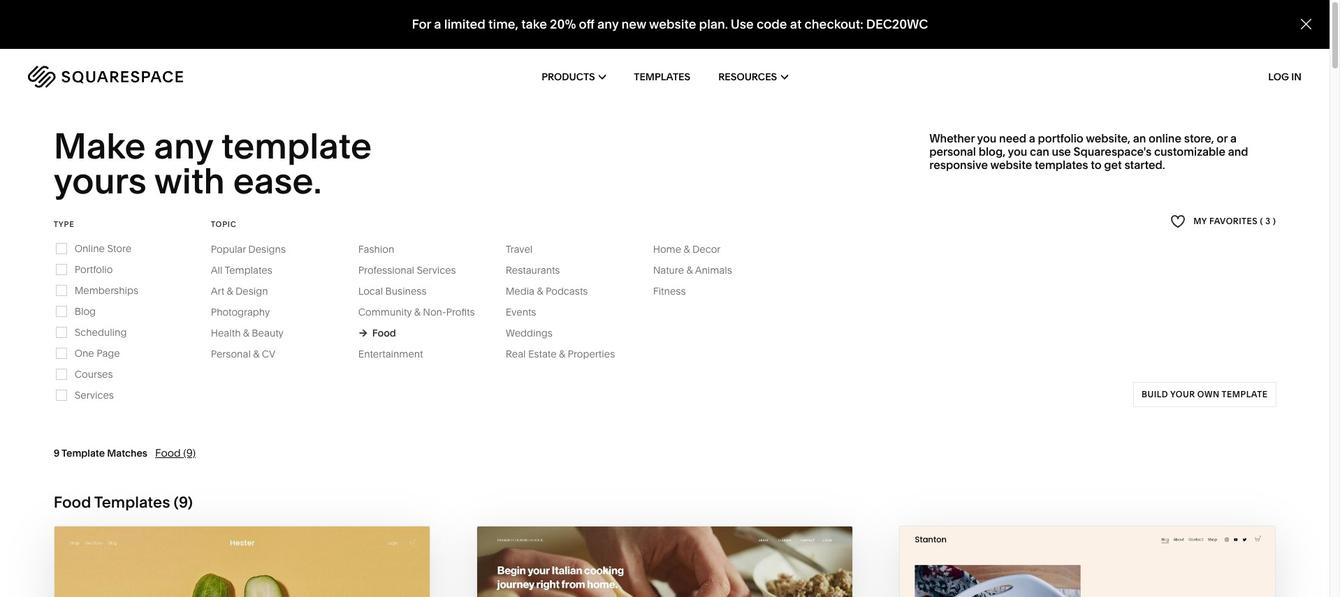Task type: describe. For each thing, give the bounding box(es) containing it.
& right estate
[[559, 348, 566, 361]]

non-
[[423, 306, 446, 319]]

events link
[[506, 306, 550, 319]]

all templates
[[211, 264, 272, 277]]

portfolio
[[1038, 131, 1084, 145]]

2 horizontal spatial a
[[1231, 131, 1237, 145]]

entertainment link
[[358, 348, 437, 361]]

website,
[[1086, 131, 1131, 145]]

store
[[107, 242, 132, 255]]

local business
[[358, 285, 427, 298]]

personal
[[930, 145, 976, 159]]

cv
[[262, 348, 276, 361]]

1 horizontal spatial you
[[1008, 145, 1028, 159]]

0 horizontal spatial website
[[649, 16, 696, 32]]

hester image
[[54, 527, 430, 598]]

make any template yours with ease. main content
[[0, 0, 1341, 598]]

0 horizontal spatial a
[[434, 16, 441, 32]]

time,
[[489, 16, 519, 32]]

home
[[653, 243, 682, 256]]

food templates ( 9 )
[[54, 493, 193, 512]]

fitness
[[653, 285, 686, 298]]

log             in link
[[1269, 71, 1302, 83]]

topic
[[211, 219, 237, 229]]

1 vertical spatial 9
[[179, 493, 188, 512]]

template inside make any template yours with ease.
[[221, 124, 372, 168]]

properties
[[568, 348, 615, 361]]

local
[[358, 285, 383, 298]]

blog,
[[979, 145, 1006, 159]]

blog
[[75, 305, 96, 318]]

to
[[1091, 158, 1102, 172]]

my favorites ( 3 )
[[1194, 216, 1277, 227]]

nature & animals link
[[653, 264, 746, 277]]

squarespace logo link
[[28, 66, 283, 88]]

resources button
[[719, 49, 788, 105]]

podcasts
[[546, 285, 588, 298]]

community
[[358, 306, 412, 319]]

customizable
[[1155, 145, 1226, 159]]

need
[[1000, 131, 1027, 145]]

products button
[[542, 49, 606, 105]]

1 horizontal spatial any
[[598, 16, 619, 32]]

products
[[542, 71, 595, 83]]

popular
[[211, 243, 246, 256]]

professional services link
[[358, 264, 470, 277]]

templates for all templates
[[225, 264, 272, 277]]

photography
[[211, 306, 270, 319]]

home & decor link
[[653, 243, 735, 256]]

and
[[1229, 145, 1249, 159]]

20%
[[550, 16, 576, 32]]

health & beauty link
[[211, 327, 298, 340]]

& for non-
[[414, 306, 421, 319]]

off
[[579, 16, 595, 32]]

media & podcasts
[[506, 285, 588, 298]]

squarespace's
[[1074, 145, 1152, 159]]

in
[[1292, 71, 1302, 83]]

photography link
[[211, 306, 284, 319]]

started.
[[1125, 158, 1166, 172]]

entertainment
[[358, 348, 423, 361]]

( for 9
[[174, 493, 179, 512]]

log             in
[[1269, 71, 1302, 83]]

& for design
[[227, 285, 233, 298]]

food for food templates ( 9 )
[[54, 493, 91, 512]]

home & decor
[[653, 243, 721, 256]]

for a limited time, take 20% off any new website plan. use code at checkout: dec20wc
[[412, 16, 929, 32]]

art & design link
[[211, 285, 282, 298]]

squarespace logo image
[[28, 66, 183, 88]]

decor
[[693, 243, 721, 256]]

online store
[[75, 242, 132, 255]]

own
[[1198, 389, 1220, 400]]

& for beauty
[[243, 327, 250, 340]]

3
[[1266, 216, 1271, 227]]

food (9)
[[155, 446, 196, 460]]

professional services
[[358, 264, 456, 277]]

community & non-profits link
[[358, 306, 489, 319]]

1 horizontal spatial services
[[417, 264, 456, 277]]

template
[[62, 447, 105, 460]]

1 vertical spatial services
[[75, 389, 114, 402]]

animals
[[695, 264, 732, 277]]

fitness link
[[653, 285, 700, 298]]

can
[[1030, 145, 1050, 159]]

for
[[412, 16, 431, 32]]

real estate & properties link
[[506, 348, 629, 361]]

media & podcasts link
[[506, 285, 602, 298]]

& for animals
[[687, 264, 693, 277]]

food for food (9)
[[155, 446, 181, 460]]

new
[[622, 16, 647, 32]]

personal & cv link
[[211, 348, 290, 361]]

whether you need a portfolio website, an online store, or a personal blog, you can use squarespace's customizable and responsive website templates to get started.
[[930, 131, 1249, 172]]

my favorites ( 3 ) link
[[1171, 212, 1277, 231]]

food link
[[358, 327, 396, 340]]

restaurants link
[[506, 264, 574, 277]]



Task type: vqa. For each thing, say whether or not it's contained in the screenshot.
An
yes



Task type: locate. For each thing, give the bounding box(es) containing it.
you left can
[[1008, 145, 1028, 159]]

food
[[372, 327, 396, 340], [155, 446, 181, 460], [54, 493, 91, 512]]

1 horizontal spatial website
[[991, 158, 1033, 172]]

templates
[[634, 71, 691, 83], [225, 264, 272, 277], [94, 493, 170, 512]]

(9)
[[183, 446, 196, 460]]

a right for
[[434, 16, 441, 32]]

online
[[1149, 131, 1182, 145]]

2 vertical spatial food
[[54, 493, 91, 512]]

take
[[522, 16, 547, 32]]

dec20wc
[[867, 16, 929, 32]]

website inside whether you need a portfolio website, an online store, or a personal blog, you can use squarespace's customizable and responsive website templates to get started.
[[991, 158, 1033, 172]]

limited
[[444, 16, 486, 32]]

real
[[506, 348, 526, 361]]

templates for food templates ( 9 )
[[94, 493, 170, 512]]

) for my favorites ( 3 )
[[1273, 216, 1277, 227]]

nature & animals
[[653, 264, 732, 277]]

0 vertical spatial )
[[1273, 216, 1277, 227]]

) down (9)
[[188, 493, 193, 512]]

2 horizontal spatial food
[[372, 327, 396, 340]]

professional
[[358, 264, 415, 277]]

0 vertical spatial food
[[372, 327, 396, 340]]

0 vertical spatial template
[[221, 124, 372, 168]]

matches
[[107, 447, 148, 460]]

0 vertical spatial services
[[417, 264, 456, 277]]

0 horizontal spatial food
[[54, 493, 91, 512]]

0 horizontal spatial services
[[75, 389, 114, 402]]

use
[[1052, 145, 1071, 159]]

with
[[154, 160, 225, 203]]

store,
[[1185, 131, 1215, 145]]

weddings link
[[506, 327, 567, 340]]

0 horizontal spatial you
[[978, 131, 997, 145]]

all
[[211, 264, 223, 277]]

& left non-
[[414, 306, 421, 319]]

templates link
[[634, 49, 691, 105]]

1 horizontal spatial a
[[1029, 131, 1036, 145]]

2 horizontal spatial templates
[[634, 71, 691, 83]]

popular designs
[[211, 243, 286, 256]]

1 horizontal spatial templates
[[225, 264, 272, 277]]

food down template
[[54, 493, 91, 512]]

passero image
[[477, 527, 853, 598]]

9 left template
[[54, 447, 60, 460]]

community & non-profits
[[358, 306, 475, 319]]

0 horizontal spatial 9
[[54, 447, 60, 460]]

1 horizontal spatial template
[[1222, 389, 1268, 400]]

9 down (9)
[[179, 493, 188, 512]]

checkout:
[[805, 16, 864, 32]]

portfolio
[[75, 263, 113, 276]]

website right new
[[649, 16, 696, 32]]

0 vertical spatial any
[[598, 16, 619, 32]]

&
[[684, 243, 690, 256], [687, 264, 693, 277], [227, 285, 233, 298], [537, 285, 543, 298], [414, 306, 421, 319], [243, 327, 250, 340], [253, 348, 260, 361], [559, 348, 566, 361]]

0 vertical spatial templates
[[634, 71, 691, 83]]

& for decor
[[684, 243, 690, 256]]

& right nature
[[687, 264, 693, 277]]

ease.
[[233, 160, 322, 203]]

2 vertical spatial templates
[[94, 493, 170, 512]]

memberships
[[75, 284, 138, 297]]

0 horizontal spatial any
[[154, 124, 213, 168]]

business
[[386, 285, 427, 298]]

& left cv at bottom
[[253, 348, 260, 361]]

1 vertical spatial )
[[188, 493, 193, 512]]

1 vertical spatial any
[[154, 124, 213, 168]]

build your own template button
[[1134, 382, 1277, 407]]

travel
[[506, 243, 533, 256]]

scheduling
[[75, 326, 127, 339]]

) for food templates ( 9 )
[[188, 493, 193, 512]]

plan.
[[699, 16, 728, 32]]

profits
[[446, 306, 475, 319]]

& right 'media'
[[537, 285, 543, 298]]

build your own template
[[1142, 389, 1268, 400]]

all templates link
[[211, 264, 286, 277]]

services down courses
[[75, 389, 114, 402]]

& right health
[[243, 327, 250, 340]]

health
[[211, 327, 241, 340]]

0 horizontal spatial )
[[188, 493, 193, 512]]

1 vertical spatial food
[[155, 446, 181, 460]]

or
[[1217, 131, 1228, 145]]

( left 3
[[1261, 216, 1264, 227]]

design
[[236, 285, 268, 298]]

a
[[434, 16, 441, 32], [1029, 131, 1036, 145], [1231, 131, 1237, 145]]

favorites
[[1210, 216, 1258, 227]]

templates down matches
[[94, 493, 170, 512]]

9
[[54, 447, 60, 460], [179, 493, 188, 512]]

1 horizontal spatial )
[[1273, 216, 1277, 227]]

website down "need"
[[991, 158, 1033, 172]]

templates down popular designs
[[225, 264, 272, 277]]

& for podcasts
[[537, 285, 543, 298]]

a right 'or' on the top
[[1231, 131, 1237, 145]]

1 horizontal spatial (
[[1261, 216, 1264, 227]]

beauty
[[252, 327, 284, 340]]

yours
[[54, 160, 147, 203]]

) right 3
[[1273, 216, 1277, 227]]

0 horizontal spatial (
[[174, 493, 179, 512]]

courses
[[75, 368, 113, 381]]

services
[[417, 264, 456, 277], [75, 389, 114, 402]]

resources
[[719, 71, 777, 83]]

make
[[54, 124, 146, 168]]

build
[[1142, 389, 1169, 400]]

( down food (9)
[[174, 493, 179, 512]]

make any template yours with ease.
[[54, 124, 380, 203]]

fashion link
[[358, 243, 408, 256]]

( for 3
[[1261, 216, 1264, 227]]

food (9) link
[[155, 446, 196, 460]]

template inside button
[[1222, 389, 1268, 400]]

food for food
[[372, 327, 396, 340]]

0 horizontal spatial templates
[[94, 493, 170, 512]]

1 vertical spatial template
[[1222, 389, 1268, 400]]

whether
[[930, 131, 975, 145]]

travel link
[[506, 243, 547, 256]]

0 vertical spatial (
[[1261, 216, 1264, 227]]

any inside make any template yours with ease.
[[154, 124, 213, 168]]

1 vertical spatial (
[[174, 493, 179, 512]]

1 horizontal spatial food
[[155, 446, 181, 460]]

any
[[598, 16, 619, 32], [154, 124, 213, 168]]

0 horizontal spatial template
[[221, 124, 372, 168]]

& right art
[[227, 285, 233, 298]]

& for cv
[[253, 348, 260, 361]]

you left "need"
[[978, 131, 997, 145]]

0 vertical spatial 9
[[54, 447, 60, 460]]

1 vertical spatial templates
[[225, 264, 272, 277]]

& right home
[[684, 243, 690, 256]]

templates down for a limited time, take 20% off any new website plan. use code at checkout: dec20wc
[[634, 71, 691, 83]]

get
[[1105, 158, 1122, 172]]

1 vertical spatial website
[[991, 158, 1033, 172]]

you
[[978, 131, 997, 145], [1008, 145, 1028, 159]]

0 vertical spatial website
[[649, 16, 696, 32]]

an
[[1134, 131, 1147, 145]]

weddings
[[506, 327, 553, 340]]

a right "need"
[[1029, 131, 1036, 145]]

popular designs link
[[211, 243, 300, 256]]

local business link
[[358, 285, 441, 298]]

personal & cv
[[211, 348, 276, 361]]

log
[[1269, 71, 1290, 83]]

stanton image
[[900, 527, 1276, 598]]

1 horizontal spatial 9
[[179, 493, 188, 512]]

events
[[506, 306, 536, 319]]

food left (9)
[[155, 446, 181, 460]]

health & beauty
[[211, 327, 284, 340]]

food down community
[[372, 327, 396, 340]]

9 template matches
[[54, 447, 148, 460]]

services up business at the left top of the page
[[417, 264, 456, 277]]

code
[[757, 16, 787, 32]]

at
[[790, 16, 802, 32]]

art
[[211, 285, 224, 298]]



